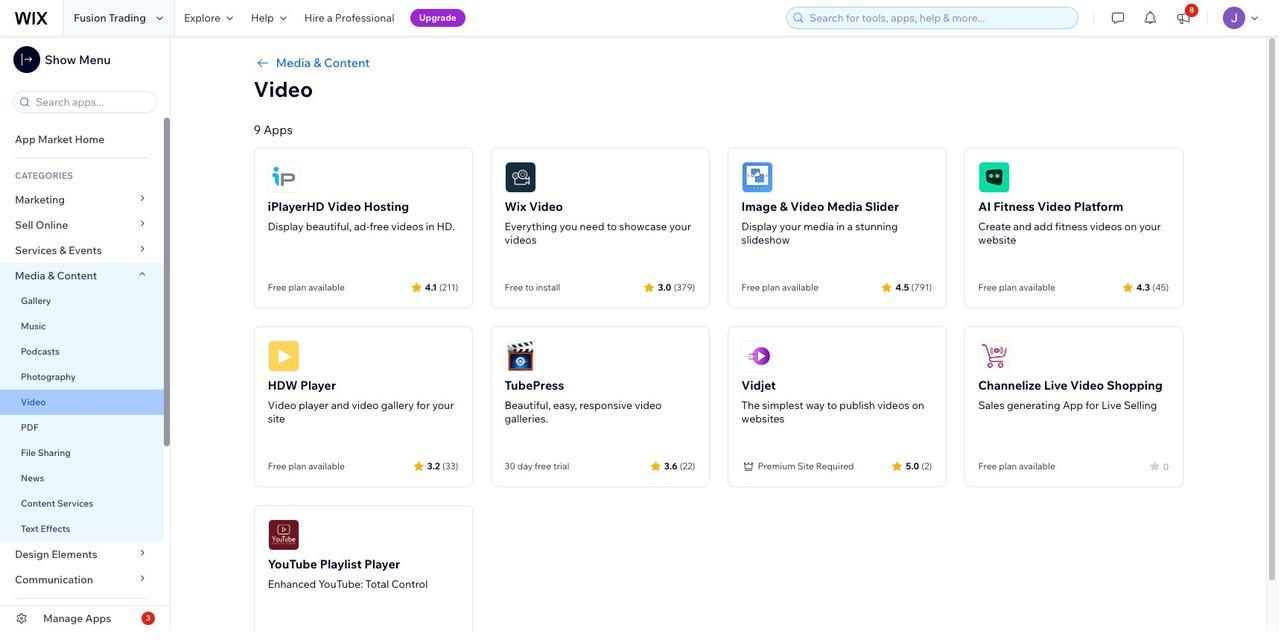 Task type: describe. For each thing, give the bounding box(es) containing it.
4.1
[[425, 281, 437, 292]]

available for beautiful,
[[308, 282, 345, 293]]

tubepress logo image
[[505, 341, 536, 372]]

content services link
[[0, 491, 164, 516]]

1 horizontal spatial media & content
[[276, 55, 370, 70]]

available for and
[[308, 460, 345, 472]]

(791)
[[912, 281, 932, 292]]

1 vertical spatial live
[[1102, 399, 1122, 412]]

help button
[[242, 0, 296, 36]]

channelize live video shopping logo image
[[979, 341, 1010, 372]]

1 horizontal spatial free
[[535, 460, 552, 472]]

design
[[15, 548, 49, 561]]

app market home
[[15, 133, 105, 146]]

trial
[[554, 460, 570, 472]]

channelize
[[979, 378, 1042, 393]]

show
[[45, 52, 76, 67]]

website
[[979, 233, 1017, 247]]

(45)
[[1153, 281, 1169, 292]]

iplayerhd video hosting logo image
[[268, 162, 299, 193]]

player inside youtube playlist player enhanced youtube: total control
[[365, 557, 400, 571]]

sell online
[[15, 218, 68, 232]]

iplayerhd video hosting display beautiful, ad-free videos in hd.
[[268, 199, 455, 233]]

9 apps
[[254, 122, 293, 137]]

hdw player video player and video gallery for your site
[[268, 378, 454, 425]]

news
[[21, 472, 44, 484]]

channelize live video shopping sales generating app for live selling
[[979, 378, 1163, 412]]

free for channelize
[[979, 460, 997, 472]]

platform
[[1074, 199, 1124, 214]]

media inside sidebar element
[[15, 269, 45, 282]]

sell online link
[[0, 212, 164, 238]]

fusion trading
[[74, 11, 146, 25]]

ai fitness video platform logo image
[[979, 162, 1010, 193]]

(22)
[[680, 460, 696, 471]]

0 vertical spatial live
[[1044, 378, 1068, 393]]

hire a professional
[[305, 11, 395, 25]]

music
[[21, 320, 46, 332]]

display inside image & video media slider display your media in a stunning slideshow
[[742, 220, 777, 233]]

gallery link
[[0, 288, 164, 314]]

(2)
[[922, 460, 932, 471]]

responsive
[[580, 399, 633, 412]]

image & video media slider logo image
[[742, 162, 773, 193]]

generating
[[1007, 399, 1061, 412]]

create
[[979, 220, 1011, 233]]

3.6
[[664, 460, 678, 471]]

gallery
[[21, 295, 51, 306]]

and inside ai fitness video platform create and add fitness videos on your website
[[1014, 220, 1032, 233]]

video inside the iplayerhd video hosting display beautiful, ad-free videos in hd.
[[327, 199, 361, 214]]

for for player
[[416, 399, 430, 412]]

4.3 (45)
[[1137, 281, 1169, 292]]

Search for tools, apps, help & more... field
[[805, 7, 1074, 28]]

install
[[536, 282, 561, 293]]

design elements link
[[0, 542, 164, 567]]

wix video everything you need to showcase your videos
[[505, 199, 691, 247]]

vidjet the simplest way to publish videos on websites
[[742, 378, 925, 425]]

app inside 'link'
[[15, 133, 36, 146]]

free plan available for beautiful,
[[268, 282, 345, 293]]

hdw
[[268, 378, 298, 393]]

manage apps
[[43, 612, 111, 625]]

fusion
[[74, 11, 106, 25]]

ai
[[979, 199, 991, 214]]

pdf
[[21, 422, 39, 433]]

5.0 (2)
[[906, 460, 932, 471]]

video inside image & video media slider display your media in a stunning slideshow
[[791, 199, 825, 214]]

explore
[[184, 11, 221, 25]]

showcase
[[619, 220, 667, 233]]

2 horizontal spatial content
[[324, 55, 370, 70]]

marketing
[[15, 193, 65, 206]]

& down the hire
[[314, 55, 322, 70]]

design elements
[[15, 548, 97, 561]]

gallery
[[381, 399, 414, 412]]

site
[[268, 412, 285, 425]]

30
[[505, 460, 516, 472]]

0 vertical spatial media
[[276, 55, 311, 70]]

free plan available for and
[[268, 460, 345, 472]]

30 day free trial
[[505, 460, 570, 472]]

sell
[[15, 218, 33, 232]]

way
[[806, 399, 825, 412]]

total
[[366, 577, 389, 591]]

premium site required
[[758, 460, 854, 472]]

4.5
[[896, 281, 909, 292]]

content services
[[21, 498, 93, 509]]

slider
[[865, 199, 899, 214]]

communication link
[[0, 567, 164, 592]]

your inside hdw player video player and video gallery for your site
[[432, 399, 454, 412]]

selling
[[1124, 399, 1158, 412]]

in for video
[[836, 220, 845, 233]]

everything
[[505, 220, 557, 233]]

slideshow
[[742, 233, 790, 247]]

1 horizontal spatial media & content link
[[254, 54, 1184, 72]]

site
[[798, 460, 814, 472]]

you
[[560, 220, 578, 233]]

media & content inside sidebar element
[[15, 269, 97, 282]]

trading
[[109, 11, 146, 25]]

video up the 9 apps
[[254, 76, 313, 102]]

image & video media slider display your media in a stunning slideshow
[[742, 199, 899, 247]]

elements
[[52, 548, 97, 561]]

and inside hdw player video player and video gallery for your site
[[331, 399, 349, 412]]

display inside the iplayerhd video hosting display beautiful, ad-free videos in hd.
[[268, 220, 304, 233]]

professional
[[335, 11, 395, 25]]

the
[[742, 399, 760, 412]]

8 button
[[1168, 0, 1200, 36]]

communication
[[15, 573, 96, 586]]

1 vertical spatial media & content link
[[0, 263, 164, 288]]

beautiful,
[[505, 399, 551, 412]]

(211)
[[439, 281, 459, 292]]

file sharing
[[21, 447, 71, 458]]

1 vertical spatial services
[[57, 498, 93, 509]]

4.5 (791)
[[896, 281, 932, 292]]

apps for manage apps
[[85, 612, 111, 625]]

0 horizontal spatial to
[[525, 282, 534, 293]]

& left events at the left top of the page
[[59, 244, 66, 257]]

free for ai
[[979, 282, 997, 293]]

vidjet
[[742, 378, 776, 393]]

0 vertical spatial a
[[327, 11, 333, 25]]

podcasts
[[21, 346, 60, 357]]

galleries.
[[505, 412, 548, 425]]



Task type: locate. For each thing, give the bounding box(es) containing it.
0 horizontal spatial video
[[352, 399, 379, 412]]

effects
[[41, 523, 70, 534]]

services
[[15, 244, 57, 257], [57, 498, 93, 509]]

1 horizontal spatial player
[[365, 557, 400, 571]]

in for hosting
[[426, 220, 435, 233]]

to right way
[[827, 399, 837, 412]]

1 horizontal spatial app
[[1063, 399, 1084, 412]]

youtube playlist player enhanced youtube: total control
[[268, 557, 428, 591]]

youtube:
[[319, 577, 363, 591]]

1 horizontal spatial live
[[1102, 399, 1122, 412]]

1 vertical spatial media & content
[[15, 269, 97, 282]]

in inside the iplayerhd video hosting display beautiful, ad-free videos in hd.
[[426, 220, 435, 233]]

0 vertical spatial player
[[300, 378, 336, 393]]

1 horizontal spatial for
[[1086, 399, 1100, 412]]

0 horizontal spatial content
[[21, 498, 55, 509]]

media & content link
[[254, 54, 1184, 72], [0, 263, 164, 288]]

app market home link
[[0, 127, 164, 152]]

a left stunning
[[848, 220, 853, 233]]

free plan available down slideshow
[[742, 282, 819, 293]]

1 horizontal spatial on
[[1125, 220, 1137, 233]]

1 in from the left
[[426, 220, 435, 233]]

for right gallery
[[416, 399, 430, 412]]

2 horizontal spatial to
[[827, 399, 837, 412]]

playlist
[[320, 557, 362, 571]]

1 vertical spatial player
[[365, 557, 400, 571]]

2 vertical spatial media
[[15, 269, 45, 282]]

1 horizontal spatial media
[[276, 55, 311, 70]]

plan down slideshow
[[762, 282, 780, 293]]

to inside wix video everything you need to showcase your videos
[[607, 220, 617, 233]]

0 vertical spatial apps
[[264, 122, 293, 137]]

hire
[[305, 11, 325, 25]]

1 vertical spatial apps
[[85, 612, 111, 625]]

2 vertical spatial content
[[21, 498, 55, 509]]

1 vertical spatial a
[[848, 220, 853, 233]]

and right the player
[[331, 399, 349, 412]]

available down slideshow
[[782, 282, 819, 293]]

2 horizontal spatial media
[[827, 199, 863, 214]]

services down "sell online"
[[15, 244, 57, 257]]

free plan available for sales
[[979, 460, 1056, 472]]

video inside ai fitness video platform create and add fitness videos on your website
[[1038, 199, 1072, 214]]

free right day
[[535, 460, 552, 472]]

0 vertical spatial services
[[15, 244, 57, 257]]

video right responsive
[[635, 399, 662, 412]]

app right generating
[[1063, 399, 1084, 412]]

video up everything at the left of the page
[[529, 199, 563, 214]]

live left selling
[[1102, 399, 1122, 412]]

free plan available for create
[[979, 282, 1056, 293]]

text effects
[[21, 523, 70, 534]]

free left install
[[505, 282, 523, 293]]

display
[[268, 220, 304, 233], [742, 220, 777, 233]]

shopping
[[1107, 378, 1163, 393]]

simplest
[[762, 399, 804, 412]]

free plan available down generating
[[979, 460, 1056, 472]]

1 horizontal spatial video
[[635, 399, 662, 412]]

videos down hosting
[[391, 220, 424, 233]]

8
[[1190, 5, 1195, 15]]

2 for from the left
[[1086, 399, 1100, 412]]

0 vertical spatial media & content link
[[254, 54, 1184, 72]]

required
[[816, 460, 854, 472]]

0 horizontal spatial media & content link
[[0, 263, 164, 288]]

1 horizontal spatial a
[[848, 220, 853, 233]]

1 video from the left
[[352, 399, 379, 412]]

and left add
[[1014, 220, 1032, 233]]

sales
[[979, 399, 1005, 412]]

free up hdw player logo in the left bottom of the page
[[268, 282, 286, 293]]

0 horizontal spatial app
[[15, 133, 36, 146]]

to right need
[[607, 220, 617, 233]]

to inside vidjet the simplest way to publish videos on websites
[[827, 399, 837, 412]]

0 horizontal spatial live
[[1044, 378, 1068, 393]]

1 horizontal spatial display
[[742, 220, 777, 233]]

1 horizontal spatial to
[[607, 220, 617, 233]]

0 vertical spatial and
[[1014, 220, 1032, 233]]

videos inside the iplayerhd video hosting display beautiful, ad-free videos in hd.
[[391, 220, 424, 233]]

plan for beautiful,
[[288, 282, 306, 293]]

videos down wix
[[505, 233, 537, 247]]

1 for from the left
[[416, 399, 430, 412]]

0 horizontal spatial on
[[912, 399, 925, 412]]

available for create
[[1019, 282, 1056, 293]]

hdw player logo image
[[268, 341, 299, 372]]

show menu button
[[13, 46, 111, 73]]

your
[[670, 220, 691, 233], [780, 220, 802, 233], [1140, 220, 1161, 233], [432, 399, 454, 412]]

0 horizontal spatial a
[[327, 11, 333, 25]]

0 horizontal spatial media & content
[[15, 269, 97, 282]]

on inside vidjet the simplest way to publish videos on websites
[[912, 399, 925, 412]]

content down services & events link
[[57, 269, 97, 282]]

0 horizontal spatial in
[[426, 220, 435, 233]]

player up total
[[365, 557, 400, 571]]

0 vertical spatial to
[[607, 220, 617, 233]]

websites
[[742, 412, 785, 425]]

5.0
[[906, 460, 920, 471]]

news link
[[0, 466, 164, 491]]

videos
[[391, 220, 424, 233], [1090, 220, 1123, 233], [505, 233, 537, 247], [878, 399, 910, 412]]

video inside sidebar element
[[21, 396, 46, 408]]

video up add
[[1038, 199, 1072, 214]]

free for hdw
[[268, 460, 286, 472]]

0 horizontal spatial free
[[370, 220, 389, 233]]

free plan available for slider
[[742, 282, 819, 293]]

1 vertical spatial content
[[57, 269, 97, 282]]

1 vertical spatial and
[[331, 399, 349, 412]]

plan
[[288, 282, 306, 293], [762, 282, 780, 293], [999, 282, 1017, 293], [288, 460, 306, 472], [999, 460, 1017, 472]]

1 horizontal spatial in
[[836, 220, 845, 233]]

& right image
[[780, 199, 788, 214]]

plan down sales
[[999, 460, 1017, 472]]

app inside "channelize live video shopping sales generating app for live selling"
[[1063, 399, 1084, 412]]

photography link
[[0, 364, 164, 390]]

sidebar element
[[0, 36, 171, 631]]

videos inside ai fitness video platform create and add fitness videos on your website
[[1090, 220, 1123, 233]]

4.1 (211)
[[425, 281, 459, 292]]

wix video logo image
[[505, 162, 536, 193]]

tubepress
[[505, 378, 564, 393]]

video inside hdw player video player and video gallery for your site
[[268, 399, 296, 412]]

media down the hire
[[276, 55, 311, 70]]

video up media at the right top of the page
[[791, 199, 825, 214]]

show menu
[[45, 52, 111, 67]]

available down 'beautiful,' at the left top
[[308, 282, 345, 293]]

market
[[38, 133, 73, 146]]

beautiful,
[[306, 220, 352, 233]]

0 horizontal spatial media
[[15, 269, 45, 282]]

plan down the player
[[288, 460, 306, 472]]

for for live
[[1086, 399, 1100, 412]]

plan for create
[[999, 282, 1017, 293]]

vidjet logo image
[[742, 341, 773, 372]]

available down the player
[[308, 460, 345, 472]]

media inside image & video media slider display your media in a stunning slideshow
[[827, 199, 863, 214]]

your inside ai fitness video platform create and add fitness videos on your website
[[1140, 220, 1161, 233]]

apps right 9
[[264, 122, 293, 137]]

video inside hdw player video player and video gallery for your site
[[352, 399, 379, 412]]

a right the hire
[[327, 11, 333, 25]]

media up gallery
[[15, 269, 45, 282]]

player
[[299, 399, 329, 412]]

1 vertical spatial free
[[535, 460, 552, 472]]

online
[[36, 218, 68, 232]]

services down news link
[[57, 498, 93, 509]]

1 horizontal spatial apps
[[264, 122, 293, 137]]

0 horizontal spatial display
[[268, 220, 304, 233]]

easy,
[[553, 399, 577, 412]]

0 vertical spatial content
[[324, 55, 370, 70]]

youtube playlist player logo image
[[268, 519, 299, 551]]

player up the player
[[300, 378, 336, 393]]

free right (2)
[[979, 460, 997, 472]]

2 vertical spatial to
[[827, 399, 837, 412]]

video left shopping
[[1071, 378, 1105, 393]]

categories
[[15, 170, 73, 181]]

1 vertical spatial to
[[525, 282, 534, 293]]

1 vertical spatial media
[[827, 199, 863, 214]]

in
[[426, 220, 435, 233], [836, 220, 845, 233]]

app
[[15, 133, 36, 146], [1063, 399, 1084, 412]]

file sharing link
[[0, 440, 164, 466]]

free plan available down 'beautiful,' at the left top
[[268, 282, 345, 293]]

sharing
[[38, 447, 71, 458]]

enhanced
[[268, 577, 316, 591]]

& inside image & video media slider display your media in a stunning slideshow
[[780, 199, 788, 214]]

your inside image & video media slider display your media in a stunning slideshow
[[780, 220, 802, 233]]

media & content down services & events in the left top of the page
[[15, 269, 97, 282]]

photography
[[21, 371, 76, 382]]

free inside the iplayerhd video hosting display beautiful, ad-free videos in hd.
[[370, 220, 389, 233]]

on up "5.0 (2)"
[[912, 399, 925, 412]]

free down website
[[979, 282, 997, 293]]

hosting
[[364, 199, 409, 214]]

video link
[[0, 390, 164, 415]]

3
[[146, 613, 151, 623]]

free plan available down website
[[979, 282, 1056, 293]]

need
[[580, 220, 605, 233]]

plan down website
[[999, 282, 1017, 293]]

pdf link
[[0, 415, 164, 440]]

1 display from the left
[[268, 220, 304, 233]]

0 vertical spatial on
[[1125, 220, 1137, 233]]

free down hosting
[[370, 220, 389, 233]]

available for sales
[[1019, 460, 1056, 472]]

video down hdw
[[268, 399, 296, 412]]

your right showcase
[[670, 220, 691, 233]]

music link
[[0, 314, 164, 339]]

free for wix
[[505, 282, 523, 293]]

your up 4.3 (45)
[[1140, 220, 1161, 233]]

1 horizontal spatial and
[[1014, 220, 1032, 233]]

your inside wix video everything you need to showcase your videos
[[670, 220, 691, 233]]

3.2
[[427, 460, 440, 471]]

app left market
[[15, 133, 36, 146]]

videos right "publish"
[[878, 399, 910, 412]]

text
[[21, 523, 39, 534]]

1 vertical spatial on
[[912, 399, 925, 412]]

plan down 'beautiful,' at the left top
[[288, 282, 306, 293]]

content down hire a professional
[[324, 55, 370, 70]]

fitness
[[1055, 220, 1088, 233]]

apps right manage
[[85, 612, 111, 625]]

free down "site"
[[268, 460, 286, 472]]

0 horizontal spatial for
[[416, 399, 430, 412]]

manage
[[43, 612, 83, 625]]

free plan available down "site"
[[268, 460, 345, 472]]

plan for and
[[288, 460, 306, 472]]

free for image
[[742, 282, 760, 293]]

(379)
[[674, 281, 696, 292]]

available for slider
[[782, 282, 819, 293]]

2 video from the left
[[635, 399, 662, 412]]

Search apps... field
[[31, 92, 152, 113]]

video inside "channelize live video shopping sales generating app for live selling"
[[1071, 378, 1105, 393]]

video
[[254, 76, 313, 102], [327, 199, 361, 214], [529, 199, 563, 214], [791, 199, 825, 214], [1038, 199, 1072, 214], [1071, 378, 1105, 393], [21, 396, 46, 408], [268, 399, 296, 412]]

in right media at the right top of the page
[[836, 220, 845, 233]]

videos down platform
[[1090, 220, 1123, 233]]

video left gallery
[[352, 399, 379, 412]]

in inside image & video media slider display your media in a stunning slideshow
[[836, 220, 845, 233]]

0 vertical spatial app
[[15, 133, 36, 146]]

plan for slider
[[762, 282, 780, 293]]

for inside "channelize live video shopping sales generating app for live selling"
[[1086, 399, 1100, 412]]

video inside wix video everything you need to showcase your videos
[[529, 199, 563, 214]]

0 horizontal spatial apps
[[85, 612, 111, 625]]

home
[[75, 133, 105, 146]]

1 vertical spatial app
[[1063, 399, 1084, 412]]

wix
[[505, 199, 527, 214]]

9
[[254, 122, 261, 137]]

3.6 (22)
[[664, 460, 696, 471]]

2 display from the left
[[742, 220, 777, 233]]

on right the fitness
[[1125, 220, 1137, 233]]

to left install
[[525, 282, 534, 293]]

publish
[[840, 399, 875, 412]]

video inside tubepress beautiful, easy, responsive video galleries.
[[635, 399, 662, 412]]

menu
[[79, 52, 111, 67]]

videos inside vidjet the simplest way to publish videos on websites
[[878, 399, 910, 412]]

media up media at the right top of the page
[[827, 199, 863, 214]]

available down add
[[1019, 282, 1056, 293]]

for left selling
[[1086, 399, 1100, 412]]

live up generating
[[1044, 378, 1068, 393]]

free
[[370, 220, 389, 233], [535, 460, 552, 472]]

& down services & events in the left top of the page
[[48, 269, 55, 282]]

free down slideshow
[[742, 282, 760, 293]]

media
[[804, 220, 834, 233]]

media & content down the hire
[[276, 55, 370, 70]]

0
[[1164, 461, 1169, 472]]

display down iplayerhd
[[268, 220, 304, 233]]

0 vertical spatial media & content
[[276, 55, 370, 70]]

player
[[300, 378, 336, 393], [365, 557, 400, 571]]

your left media at the right top of the page
[[780, 220, 802, 233]]

on inside ai fitness video platform create and add fitness videos on your website
[[1125, 220, 1137, 233]]

for inside hdw player video player and video gallery for your site
[[416, 399, 430, 412]]

in left hd.
[[426, 220, 435, 233]]

1 horizontal spatial content
[[57, 269, 97, 282]]

hd.
[[437, 220, 455, 233]]

3.0 (379)
[[658, 281, 696, 292]]

2 in from the left
[[836, 220, 845, 233]]

free
[[268, 282, 286, 293], [505, 282, 523, 293], [742, 282, 760, 293], [979, 282, 997, 293], [268, 460, 286, 472], [979, 460, 997, 472]]

video up 'beautiful,' at the left top
[[327, 199, 361, 214]]

videos inside wix video everything you need to showcase your videos
[[505, 233, 537, 247]]

your right gallery
[[432, 399, 454, 412]]

(33)
[[442, 460, 459, 471]]

0 vertical spatial free
[[370, 220, 389, 233]]

content down "news"
[[21, 498, 55, 509]]

apps for 9 apps
[[264, 122, 293, 137]]

video up pdf
[[21, 396, 46, 408]]

player inside hdw player video player and video gallery for your site
[[300, 378, 336, 393]]

0 horizontal spatial player
[[300, 378, 336, 393]]

free for iplayerhd
[[268, 282, 286, 293]]

a inside image & video media slider display your media in a stunning slideshow
[[848, 220, 853, 233]]

plan for sales
[[999, 460, 1017, 472]]

add
[[1034, 220, 1053, 233]]

apps inside sidebar element
[[85, 612, 111, 625]]

available down generating
[[1019, 460, 1056, 472]]

and
[[1014, 220, 1032, 233], [331, 399, 349, 412]]

0 horizontal spatial and
[[331, 399, 349, 412]]

display down image
[[742, 220, 777, 233]]



Task type: vqa. For each thing, say whether or not it's contained in the screenshot.


